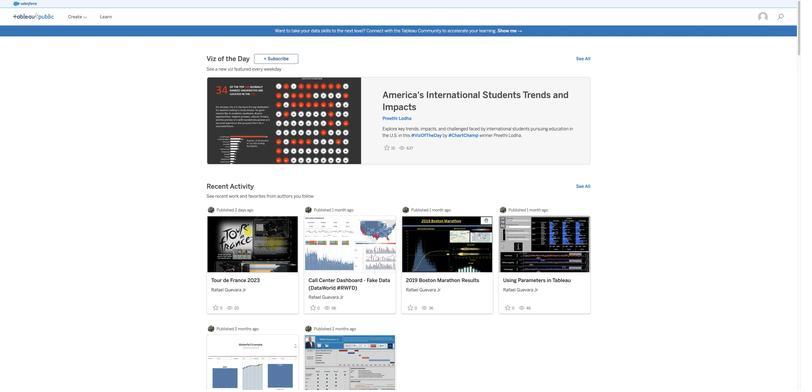 Task type: describe. For each thing, give the bounding box(es) containing it.
trends
[[523, 90, 551, 100]]

america's international students trends and impacts
[[383, 90, 569, 112]]

#vizoftheday
[[411, 133, 442, 138]]

preethi inside the explore key trends, impacts, and challenged faced by international students pursuing education in the u.s. in this #vizoftheday by #chartchamp winner preethi lodha.
[[494, 133, 508, 138]]

call center dashboard - fake data (dataworld #rwfd) link
[[309, 277, 391, 292]]

show
[[498, 28, 509, 33]]

0 for tour
[[220, 307, 223, 311]]

preethi lodha link
[[383, 116, 412, 121]]

3 to from the left
[[443, 28, 447, 33]]

impacts,
[[421, 126, 438, 132]]

recent activity
[[207, 183, 254, 191]]

the inside the explore key trends, impacts, and challenged faced by international students pursuing education in the u.s. in this #vizoftheday by #chartchamp winner preethi lodha.
[[383, 133, 389, 138]]

1 for center
[[332, 208, 334, 213]]

recent
[[215, 194, 228, 199]]

36
[[429, 307, 434, 311]]

all for see all viz of the day element
[[585, 56, 591, 61]]

level?
[[354, 28, 366, 33]]

you
[[294, 194, 301, 199]]

work
[[229, 194, 239, 199]]

#chartchamp link
[[449, 133, 479, 138]]

1 to from the left
[[286, 28, 291, 33]]

(dataworld
[[309, 286, 336, 292]]

this
[[403, 133, 411, 138]]

46
[[527, 307, 531, 311]]

1 for parameters
[[527, 208, 529, 213]]

20
[[234, 307, 239, 311]]

tour
[[211, 278, 222, 284]]

using
[[503, 278, 517, 284]]

published 2 days ago
[[217, 208, 254, 213]]

days
[[238, 208, 246, 213]]

learning.
[[480, 28, 497, 33]]

jr for in
[[534, 288, 538, 293]]

workbook thumbnail image for in
[[499, 216, 590, 273]]

ago for in
[[542, 208, 548, 213]]

with
[[385, 28, 393, 33]]

subscribe
[[268, 56, 289, 61]]

workbook thumbnail image for france
[[207, 216, 298, 273]]

show me link
[[498, 28, 517, 33]]

from
[[267, 194, 276, 199]]

create button
[[61, 9, 94, 26]]

rafael guevara jr link for france
[[211, 285, 294, 294]]

2019 boston marathon results link
[[406, 277, 489, 285]]

learn link
[[94, 9, 119, 26]]

rafael for using parameters in tableau
[[503, 288, 516, 293]]

0 horizontal spatial tableau
[[402, 28, 417, 33]]

rafael guevara jr link for dashboard
[[309, 292, 391, 301]]

rafael guevara jr for parameters
[[503, 288, 538, 293]]

featured
[[234, 67, 251, 72]]

rafael guevara jr image for published 1 month ago
[[403, 207, 409, 214]]

+
[[264, 56, 267, 61]]

and for impacts,
[[439, 126, 446, 132]]

-
[[364, 278, 366, 284]]

center
[[319, 278, 335, 284]]

community
[[418, 28, 442, 33]]

using parameters in tableau
[[503, 278, 571, 284]]

weekday
[[264, 67, 282, 72]]

tour de france 2023 link
[[211, 277, 294, 285]]

1 vertical spatial by
[[443, 133, 448, 138]]

connect
[[367, 28, 384, 33]]

fake
[[367, 278, 378, 284]]

key
[[398, 126, 405, 132]]

impacts
[[383, 102, 417, 112]]

published for boston
[[412, 208, 429, 213]]

637
[[407, 146, 413, 151]]

viz of the day heading
[[207, 55, 250, 63]]

using parameters in tableau link
[[503, 277, 586, 285]]

authors
[[277, 194, 293, 199]]

rafael guevara jr for de
[[211, 288, 246, 293]]

viz
[[228, 67, 233, 72]]

international
[[487, 126, 512, 132]]

lodha
[[399, 116, 412, 121]]

skills
[[321, 28, 331, 33]]

#rwfd)
[[337, 286, 357, 292]]

rafael for call center dashboard - fake data (dataworld #rwfd)
[[309, 295, 321, 300]]

guevara for de
[[225, 288, 241, 293]]

winner
[[480, 133, 493, 138]]

the inside heading
[[226, 55, 236, 63]]

france
[[230, 278, 246, 284]]

the left next
[[337, 28, 344, 33]]

and inside "see recent work and favorites from authors you follow" element
[[240, 194, 247, 199]]

guevara for parameters
[[517, 288, 534, 293]]

guevara for center
[[322, 295, 339, 300]]

america's international students trends and impacts link
[[383, 89, 575, 113]]

1 months from the left
[[238, 327, 252, 332]]

rafael guevara jr image for tour de france 2023
[[208, 207, 215, 214]]

15
[[391, 146, 395, 151]]

next
[[345, 28, 353, 33]]

education
[[549, 126, 569, 132]]

workbook thumbnail image for dashboard
[[304, 216, 396, 273]]

results
[[462, 278, 480, 284]]

1 see all link from the top
[[576, 56, 591, 62]]

published 1 month ago for center
[[314, 208, 354, 213]]

see all for 2nd see all link from the top
[[576, 184, 591, 189]]

2 left days
[[235, 208, 237, 213]]

20 views element
[[225, 304, 241, 313]]

2 horizontal spatial in
[[570, 126, 573, 132]]

published 1 month ago for boston
[[412, 208, 451, 213]]

add favorite button for tour
[[211, 304, 225, 313]]

+ subscribe button
[[254, 54, 298, 64]]

me
[[510, 28, 517, 33]]

published for de
[[217, 208, 234, 213]]

rafael guevara jr image for published 2 months ago
[[305, 326, 312, 333]]

take
[[292, 28, 300, 33]]

#vizoftheday link
[[411, 133, 442, 138]]

u.s.
[[390, 133, 398, 138]]

tour de france 2023
[[211, 278, 260, 284]]

see all viz of the day element
[[576, 56, 591, 62]]

0 horizontal spatial in
[[399, 133, 402, 138]]

month for boston
[[432, 208, 444, 213]]

jr for dashboard
[[340, 295, 344, 300]]



Task type: vqa. For each thing, say whether or not it's contained in the screenshot.


Task type: locate. For each thing, give the bounding box(es) containing it.
1 your from the left
[[301, 28, 310, 33]]

1 for boston
[[430, 208, 431, 213]]

rafael guevara jr for boston
[[406, 288, 441, 293]]

1 vertical spatial see all link
[[576, 184, 591, 190]]

→
[[518, 28, 522, 33]]

by up winner
[[481, 126, 486, 132]]

to right skills
[[332, 28, 336, 33]]

rafael guevara jr image for call center dashboard - fake data (dataworld #rwfd)
[[305, 207, 312, 214]]

data
[[311, 28, 320, 33]]

published 2 months ago down 20
[[217, 327, 259, 332]]

rafael guevara jr link down #rwfd)
[[309, 292, 391, 301]]

dashboard
[[337, 278, 363, 284]]

0 horizontal spatial published 1 month ago
[[314, 208, 354, 213]]

add favorite button left 20
[[211, 304, 225, 313]]

0 vertical spatial and
[[553, 90, 569, 100]]

rafael guevara jr link down marathon
[[406, 285, 489, 294]]

1 horizontal spatial by
[[481, 126, 486, 132]]

published 2 months ago
[[217, 327, 259, 332], [314, 327, 356, 332]]

0 horizontal spatial preethi
[[383, 116, 398, 121]]

46 views element
[[517, 304, 533, 313]]

see for see all recent activity element on the top
[[576, 184, 584, 189]]

in right education
[[570, 126, 573, 132]]

new
[[219, 67, 227, 72]]

ago for france
[[247, 208, 254, 213]]

preethi down international
[[494, 133, 508, 138]]

guevara for boston
[[420, 288, 436, 293]]

go to search image
[[771, 14, 791, 20]]

2019 boston marathon results
[[406, 278, 480, 284]]

data
[[379, 278, 390, 284]]

see for "see recent work and favorites from authors you follow" element
[[207, 194, 214, 199]]

jr
[[242, 288, 246, 293], [437, 288, 441, 293], [534, 288, 538, 293], [340, 295, 344, 300]]

see all recent activity element
[[576, 184, 591, 190]]

1 vertical spatial all
[[585, 184, 591, 189]]

2 1 from the left
[[430, 208, 431, 213]]

2 published 1 month ago from the left
[[412, 208, 451, 213]]

4 0 from the left
[[512, 307, 515, 311]]

tableau
[[402, 28, 417, 33], [553, 278, 571, 284]]

lodha.
[[509, 133, 522, 138]]

2 add favorite button from the left
[[406, 304, 419, 313]]

accelerate
[[448, 28, 469, 33]]

ago
[[247, 208, 254, 213], [347, 208, 354, 213], [445, 208, 451, 213], [542, 208, 548, 213], [252, 327, 259, 332], [350, 327, 356, 332]]

0 vertical spatial all
[[585, 56, 591, 61]]

0 left 20 views element
[[220, 307, 223, 311]]

3 month from the left
[[530, 208, 541, 213]]

0 vertical spatial in
[[570, 126, 573, 132]]

add favorite button left 56
[[309, 304, 322, 313]]

rafael for 2019 boston marathon results
[[406, 288, 419, 293]]

published 2 months ago down 56
[[314, 327, 356, 332]]

and right trends
[[553, 90, 569, 100]]

1 vertical spatial rafael guevara jr image
[[305, 326, 312, 333]]

rafael guevara jr link down using parameters in tableau
[[503, 285, 586, 294]]

0 vertical spatial see all link
[[576, 56, 591, 62]]

the down explore
[[383, 133, 389, 138]]

in inside using parameters in tableau link
[[547, 278, 552, 284]]

2 horizontal spatial and
[[553, 90, 569, 100]]

marathon
[[437, 278, 461, 284]]

rafael guevara jr down 'using'
[[503, 288, 538, 293]]

rafael guevara jr link down 2023
[[211, 285, 294, 294]]

rafael guevara jr down the (dataworld
[[309, 295, 344, 300]]

rafael for tour de france 2023
[[211, 288, 224, 293]]

3 0 from the left
[[415, 307, 417, 311]]

0 vertical spatial rafael guevara jr image
[[403, 207, 409, 214]]

jr down #rwfd)
[[340, 295, 344, 300]]

0 horizontal spatial months
[[238, 327, 252, 332]]

in right parameters
[[547, 278, 552, 284]]

rafael guevara jr
[[211, 288, 246, 293], [406, 288, 441, 293], [503, 288, 538, 293], [309, 295, 344, 300]]

0 horizontal spatial add favorite button
[[309, 304, 322, 313]]

0 horizontal spatial and
[[240, 194, 247, 199]]

america's
[[383, 90, 424, 100]]

to left take
[[286, 28, 291, 33]]

the right with
[[394, 28, 401, 33]]

guevara up 56 views element
[[322, 295, 339, 300]]

Add Favorite button
[[383, 143, 397, 153], [309, 304, 322, 313], [503, 304, 517, 313]]

0 horizontal spatial published 2 months ago
[[217, 327, 259, 332]]

1 horizontal spatial month
[[432, 208, 444, 213]]

+ subscribe
[[264, 56, 289, 61]]

see recent work and favorites from authors you follow element
[[207, 193, 591, 200]]

0 vertical spatial preethi
[[383, 116, 398, 121]]

your
[[301, 28, 310, 33], [470, 28, 479, 33]]

Add Favorite button
[[211, 304, 225, 313], [406, 304, 419, 313]]

your right take
[[301, 28, 310, 33]]

tara.schultz image
[[758, 12, 769, 22]]

jr down using parameters in tableau
[[534, 288, 538, 293]]

2023
[[248, 278, 260, 284]]

all
[[585, 56, 591, 61], [585, 184, 591, 189]]

follow
[[302, 194, 314, 199]]

rafael guevara jr link
[[211, 285, 294, 294], [406, 285, 489, 294], [503, 285, 586, 294], [309, 292, 391, 301]]

1 horizontal spatial preethi
[[494, 133, 508, 138]]

international
[[426, 90, 481, 100]]

ago for marathon
[[445, 208, 451, 213]]

and
[[553, 90, 569, 100], [439, 126, 446, 132], [240, 194, 247, 199]]

rafael down the (dataworld
[[309, 295, 321, 300]]

see inside 'element'
[[207, 67, 214, 72]]

jr for marathon
[[437, 288, 441, 293]]

published for center
[[314, 208, 331, 213]]

published 1 month ago for parameters
[[509, 208, 548, 213]]

add favorite button containing 15
[[383, 143, 397, 153]]

1 horizontal spatial rafael guevara jr image
[[403, 207, 409, 214]]

rafael down 'using'
[[503, 288, 516, 293]]

0 vertical spatial tableau
[[402, 28, 417, 33]]

workbook thumbnail image for marathon
[[402, 216, 493, 273]]

see
[[576, 56, 584, 61], [207, 67, 214, 72], [576, 184, 584, 189], [207, 194, 214, 199]]

2 horizontal spatial to
[[443, 28, 447, 33]]

0 left the 46 views element
[[512, 307, 515, 311]]

month for parameters
[[530, 208, 541, 213]]

rafael guevara jr image for using parameters in tableau
[[500, 207, 507, 214]]

1 horizontal spatial your
[[470, 28, 479, 33]]

1 vertical spatial tableau
[[553, 278, 571, 284]]

see for see a new viz featured every weekday 'element'
[[207, 67, 214, 72]]

guevara down tour de france 2023
[[225, 288, 241, 293]]

2 see all link from the top
[[576, 184, 591, 190]]

create
[[68, 14, 82, 19]]

activity
[[230, 183, 254, 191]]

challenged
[[447, 126, 468, 132]]

0 left 56 views element
[[317, 307, 320, 311]]

1
[[332, 208, 334, 213], [430, 208, 431, 213], [527, 208, 529, 213]]

by down challenged
[[443, 133, 448, 138]]

2 horizontal spatial month
[[530, 208, 541, 213]]

to
[[286, 28, 291, 33], [332, 28, 336, 33], [443, 28, 447, 33]]

and inside america's international students trends and impacts
[[553, 90, 569, 100]]

2 0 from the left
[[317, 307, 320, 311]]

2 all from the top
[[585, 184, 591, 189]]

add favorite button for 2019
[[406, 304, 419, 313]]

2 see all from the top
[[576, 184, 591, 189]]

logo image
[[13, 13, 54, 20]]

rafael down tour
[[211, 288, 224, 293]]

jr down 2019 boston marathon results
[[437, 288, 441, 293]]

published 1 month ago
[[314, 208, 354, 213], [412, 208, 451, 213], [509, 208, 548, 213]]

1 horizontal spatial in
[[547, 278, 552, 284]]

preethi up explore
[[383, 116, 398, 121]]

0 vertical spatial see all
[[576, 56, 591, 61]]

months down 20
[[238, 327, 252, 332]]

guevara down the boston
[[420, 288, 436, 293]]

the right of
[[226, 55, 236, 63]]

2 your from the left
[[470, 28, 479, 33]]

0 horizontal spatial your
[[301, 28, 310, 33]]

add favorite button left 46
[[503, 304, 517, 313]]

0
[[220, 307, 223, 311], [317, 307, 320, 311], [415, 307, 417, 311], [512, 307, 515, 311]]

1 vertical spatial and
[[439, 126, 446, 132]]

1 horizontal spatial 1
[[430, 208, 431, 213]]

want to take your data skills to the next level? connect with the tableau community to accelerate your learning. show me →
[[275, 28, 522, 33]]

add favorite button for using parameters in tableau
[[503, 304, 517, 313]]

2 horizontal spatial 1
[[527, 208, 529, 213]]

call center dashboard - fake data (dataworld #rwfd)
[[309, 278, 390, 292]]

viz of the day
[[207, 55, 250, 63]]

students
[[513, 126, 530, 132]]

and right impacts,
[[439, 126, 446, 132]]

0 left the 36 views element
[[415, 307, 417, 311]]

and right work
[[240, 194, 247, 199]]

0 for call
[[317, 307, 320, 311]]

0 for 2019
[[415, 307, 417, 311]]

guevara
[[225, 288, 241, 293], [420, 288, 436, 293], [517, 288, 534, 293], [322, 295, 339, 300]]

1 vertical spatial see all
[[576, 184, 591, 189]]

published for parameters
[[509, 208, 526, 213]]

rafael
[[211, 288, 224, 293], [406, 288, 419, 293], [503, 288, 516, 293], [309, 295, 321, 300]]

see a new viz featured every weekday
[[207, 67, 282, 72]]

favorites
[[248, 194, 266, 199]]

36 views element
[[419, 304, 436, 313]]

0 horizontal spatial by
[[443, 133, 448, 138]]

and for trends
[[553, 90, 569, 100]]

pursuing
[[531, 126, 548, 132]]

a
[[215, 67, 218, 72]]

rafael guevara jr image
[[403, 207, 409, 214], [305, 326, 312, 333]]

1 vertical spatial preethi
[[494, 133, 508, 138]]

2 vertical spatial and
[[240, 194, 247, 199]]

of
[[218, 55, 224, 63]]

faced
[[469, 126, 480, 132]]

0 vertical spatial by
[[481, 126, 486, 132]]

jr down "france"
[[242, 288, 246, 293]]

recent
[[207, 183, 229, 191]]

trends,
[[406, 126, 420, 132]]

1 1 from the left
[[332, 208, 334, 213]]

rafael guevara jr for center
[[309, 295, 344, 300]]

2 down 56
[[332, 327, 335, 332]]

0 horizontal spatial to
[[286, 28, 291, 33]]

rafael guevara jr image
[[208, 207, 215, 214], [305, 207, 312, 214], [500, 207, 507, 214], [208, 326, 215, 333]]

3 published 1 month ago from the left
[[509, 208, 548, 213]]

2 down 20
[[235, 327, 237, 332]]

3 1 from the left
[[527, 208, 529, 213]]

0 horizontal spatial rafael guevara jr image
[[305, 326, 312, 333]]

0 horizontal spatial 1
[[332, 208, 334, 213]]

add favorite button for call center dashboard - fake data (dataworld #rwfd)
[[309, 304, 322, 313]]

workbook thumbnail image
[[207, 216, 298, 273], [304, 216, 396, 273], [402, 216, 493, 273], [499, 216, 590, 273], [207, 335, 298, 391], [304, 335, 396, 391]]

month for center
[[335, 208, 346, 213]]

viz
[[207, 55, 216, 63]]

1 horizontal spatial published 1 month ago
[[412, 208, 451, 213]]

2 months from the left
[[335, 327, 349, 332]]

your left learning.
[[470, 28, 479, 33]]

1 all from the top
[[585, 56, 591, 61]]

published
[[217, 208, 234, 213], [314, 208, 331, 213], [412, 208, 429, 213], [509, 208, 526, 213], [217, 327, 234, 332], [314, 327, 331, 332]]

months down 56
[[335, 327, 349, 332]]

2 to from the left
[[332, 28, 336, 33]]

all for see all recent activity element on the top
[[585, 184, 591, 189]]

see all for 2nd see all link from the bottom
[[576, 56, 591, 61]]

1 horizontal spatial to
[[332, 28, 336, 33]]

rafael guevara jr link for in
[[503, 285, 586, 294]]

to left accelerate
[[443, 28, 447, 33]]

2 published 2 months ago from the left
[[314, 327, 356, 332]]

2 month from the left
[[432, 208, 444, 213]]

2019
[[406, 278, 418, 284]]

see a new viz featured every weekday element
[[207, 66, 591, 73]]

de
[[223, 278, 229, 284]]

explore
[[383, 126, 397, 132]]

1 add favorite button from the left
[[211, 304, 225, 313]]

ago for dashboard
[[347, 208, 354, 213]]

1 0 from the left
[[220, 307, 223, 311]]

rafael guevara jr down de on the bottom of page
[[211, 288, 246, 293]]

2 vertical spatial in
[[547, 278, 552, 284]]

rafael guevara jr down the boston
[[406, 288, 441, 293]]

see all
[[576, 56, 591, 61], [576, 184, 591, 189]]

1 published 1 month ago from the left
[[314, 208, 354, 213]]

want
[[275, 28, 285, 33]]

#chartchamp
[[449, 133, 479, 138]]

2 horizontal spatial published 1 month ago
[[509, 208, 548, 213]]

salesforce logo image
[[13, 2, 37, 6]]

rafael guevara jr link for marathon
[[406, 285, 489, 294]]

and inside the explore key trends, impacts, and challenged faced by international students pursuing education in the u.s. in this #vizoftheday by #chartchamp winner preethi lodha.
[[439, 126, 446, 132]]

recent activity heading
[[207, 182, 254, 191]]

1 month from the left
[[335, 208, 346, 213]]

1 horizontal spatial add favorite button
[[383, 143, 397, 153]]

1 horizontal spatial tableau
[[553, 278, 571, 284]]

see for see all viz of the day element
[[576, 56, 584, 61]]

637 views element
[[397, 144, 415, 153]]

every
[[252, 67, 263, 72]]

add favorite button left 36
[[406, 304, 419, 313]]

rafael down 2019
[[406, 288, 419, 293]]

0 horizontal spatial add favorite button
[[211, 304, 225, 313]]

call
[[309, 278, 318, 284]]

2 horizontal spatial add favorite button
[[503, 304, 517, 313]]

learn
[[100, 14, 112, 19]]

parameters
[[518, 278, 546, 284]]

56 views element
[[322, 304, 338, 313]]

boston
[[419, 278, 436, 284]]

jr for france
[[242, 288, 246, 293]]

in left 'this'
[[399, 133, 402, 138]]

1 horizontal spatial and
[[439, 126, 446, 132]]

1 horizontal spatial add favorite button
[[406, 304, 419, 313]]

0 horizontal spatial month
[[335, 208, 346, 213]]

add favorite button down the u.s.
[[383, 143, 397, 153]]

1 see all from the top
[[576, 56, 591, 61]]

1 vertical spatial in
[[399, 133, 402, 138]]

1 published 2 months ago from the left
[[217, 327, 259, 332]]

0 for using
[[512, 307, 515, 311]]

1 horizontal spatial published 2 months ago
[[314, 327, 356, 332]]

1 horizontal spatial months
[[335, 327, 349, 332]]

guevara down parameters
[[517, 288, 534, 293]]

day
[[238, 55, 250, 63]]

preethi lodha
[[383, 116, 412, 121]]



